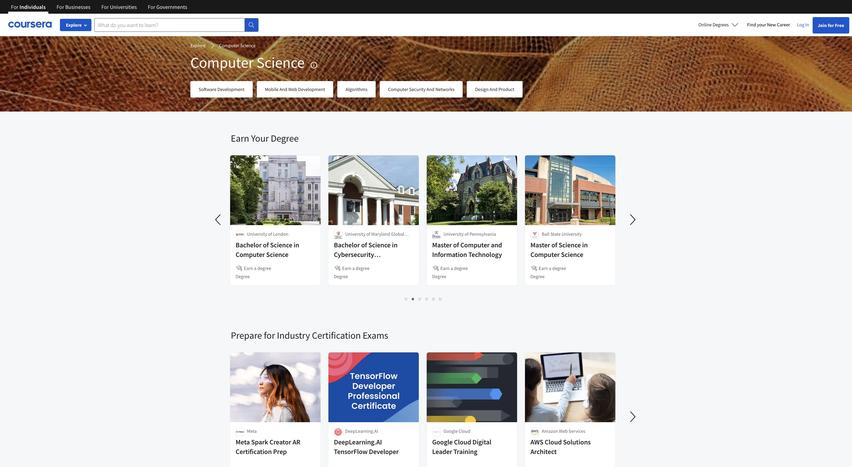 Task type: locate. For each thing, give the bounding box(es) containing it.
meta for meta spark creator ar certification prep
[[236, 438, 250, 447]]

explore inside popup button
[[66, 22, 82, 28]]

next slide image inside prepare for industry certification exams carousel element
[[625, 409, 641, 425]]

explore
[[66, 22, 82, 28], [190, 42, 205, 49]]

prepare
[[231, 329, 262, 342]]

tensorflow
[[334, 448, 368, 456]]

cloud for google cloud
[[459, 428, 470, 435]]

university right university of pennsylvania icon
[[444, 231, 464, 237]]

degree down cybersecurity
[[356, 265, 369, 272]]

degree for bachelor of science in cybersecurity management and policy
[[356, 265, 369, 272]]

0 vertical spatial for
[[828, 22, 834, 28]]

for governments
[[148, 3, 187, 10]]

2 in from the left
[[392, 241, 398, 249]]

certification
[[312, 329, 361, 342], [236, 448, 272, 456]]

a down the master of science in computer science
[[549, 265, 551, 272]]

of up cybersecurity
[[361, 241, 367, 249]]

technology
[[468, 250, 502, 259]]

a for bachelor of science in computer science
[[254, 265, 256, 272]]

university for computer
[[247, 231, 267, 237]]

for right 'join'
[[828, 22, 834, 28]]

exams
[[363, 329, 388, 342]]

development inside software development "link"
[[217, 86, 244, 92]]

master inside master of computer and information technology
[[432, 241, 452, 249]]

of up information
[[453, 241, 459, 249]]

2 degree from the left
[[356, 265, 369, 272]]

master for master of computer and information technology
[[432, 241, 452, 249]]

1 vertical spatial web
[[559, 428, 568, 435]]

ball
[[542, 231, 549, 237]]

0 vertical spatial next slide image
[[625, 212, 641, 228]]

development right software on the left
[[217, 86, 244, 92]]

new
[[767, 22, 776, 28]]

meta inside meta spark creator ar certification prep
[[236, 438, 250, 447]]

architect
[[530, 448, 557, 456]]

meta for meta
[[247, 428, 257, 435]]

meta right "meta" icon
[[247, 428, 257, 435]]

of for bachelor of science in computer science
[[263, 241, 269, 249]]

cloud inside google cloud digital leader training
[[454, 438, 471, 447]]

for right prepare
[[264, 329, 275, 342]]

0 vertical spatial meta
[[247, 428, 257, 435]]

google for google cloud
[[444, 428, 458, 435]]

computer
[[219, 42, 239, 49], [190, 53, 254, 72], [388, 86, 408, 92], [460, 241, 490, 249], [236, 250, 265, 259], [530, 250, 560, 259]]

for left governments
[[148, 3, 155, 10]]

university inside university of maryland global campus
[[345, 231, 365, 237]]

in inside 'bachelor of science in cybersecurity management and policy'
[[392, 241, 398, 249]]

0 vertical spatial google
[[444, 428, 458, 435]]

google right the google cloud icon
[[444, 428, 458, 435]]

0 horizontal spatial for
[[264, 329, 275, 342]]

1 vertical spatial google
[[432, 438, 453, 447]]

2 next slide image from the top
[[625, 409, 641, 425]]

deeplearning.ai for deeplearning.ai tensorflow developer
[[334, 438, 382, 447]]

1 horizontal spatial certification
[[312, 329, 361, 342]]

earn down cybersecurity
[[342, 265, 351, 272]]

in for bachelor of science in cybersecurity management and policy
[[392, 241, 398, 249]]

computer inside computer security and networks link
[[388, 86, 408, 92]]

university of london
[[247, 231, 288, 237]]

3 a from the left
[[451, 265, 453, 272]]

1 horizontal spatial master
[[530, 241, 550, 249]]

cloud for google cloud digital leader training
[[454, 438, 471, 447]]

2 bachelor from the left
[[334, 241, 360, 249]]

of for university of maryland global campus
[[366, 231, 370, 237]]

bachelor of science in computer science
[[236, 241, 299, 259]]

0 horizontal spatial development
[[217, 86, 244, 92]]

2 master from the left
[[530, 241, 550, 249]]

in for bachelor of science in computer science
[[294, 241, 299, 249]]

university for information
[[444, 231, 464, 237]]

certification inside meta spark creator ar certification prep
[[236, 448, 272, 456]]

computer down ball
[[530, 250, 560, 259]]

of inside 'bachelor of science in cybersecurity management and policy'
[[361, 241, 367, 249]]

What do you want to learn? text field
[[94, 18, 245, 32]]

for left universities
[[101, 3, 109, 10]]

degree for bachelor of science in computer science
[[236, 274, 250, 280]]

earn a degree down 'bachelor of science in computer science'
[[244, 265, 271, 272]]

1 horizontal spatial for
[[828, 22, 834, 28]]

your
[[251, 132, 269, 145]]

degree
[[257, 265, 271, 272], [356, 265, 369, 272], [454, 265, 468, 272], [552, 265, 566, 272]]

1 in from the left
[[294, 241, 299, 249]]

0 horizontal spatial explore
[[66, 22, 82, 28]]

of down state
[[551, 241, 557, 249]]

computer science
[[219, 42, 256, 49], [190, 53, 305, 72]]

1 a from the left
[[254, 265, 256, 272]]

aws cloud solutions architect
[[530, 438, 591, 456]]

earn down 'bachelor of science in computer science'
[[244, 265, 253, 272]]

and up technology
[[491, 241, 502, 249]]

and right mobile
[[279, 86, 287, 92]]

deeplearning.ai up deeplearning.ai tensorflow developer at bottom
[[345, 428, 378, 435]]

earn for master of science in computer science
[[539, 265, 548, 272]]

1 earn a degree from the left
[[244, 265, 271, 272]]

aws
[[530, 438, 543, 447]]

science
[[240, 42, 256, 49], [257, 53, 305, 72], [270, 241, 292, 249], [368, 241, 391, 249], [559, 241, 581, 249], [266, 250, 288, 259], [561, 250, 583, 259]]

degree down information
[[454, 265, 468, 272]]

0 horizontal spatial bachelor
[[236, 241, 262, 249]]

of inside university of maryland global campus
[[366, 231, 370, 237]]

2 horizontal spatial in
[[582, 241, 588, 249]]

cloud up training
[[454, 438, 471, 447]]

1 vertical spatial meta
[[236, 438, 250, 447]]

cloud inside aws cloud solutions architect
[[545, 438, 562, 447]]

of inside the master of science in computer science
[[551, 241, 557, 249]]

web inside prepare for industry certification exams carousel element
[[559, 428, 568, 435]]

cloud
[[459, 428, 470, 435], [454, 438, 471, 447], [545, 438, 562, 447]]

6 button
[[437, 295, 444, 303]]

cloud down amazon
[[545, 438, 562, 447]]

for for individuals
[[11, 3, 18, 10]]

design and product link
[[467, 81, 523, 98]]

for for businesses
[[57, 3, 64, 10]]

of for bachelor of science in cybersecurity management and policy
[[361, 241, 367, 249]]

bachelor up cybersecurity
[[334, 241, 360, 249]]

a down cybersecurity
[[352, 265, 355, 272]]

for left businesses
[[57, 3, 64, 10]]

meta down "meta" icon
[[236, 438, 250, 447]]

development down outlined info action image
[[298, 86, 325, 92]]

of down university of london
[[263, 241, 269, 249]]

earn for bachelor of science in computer science
[[244, 265, 253, 272]]

2 earn a degree from the left
[[342, 265, 369, 272]]

degree down 'bachelor of science in computer science'
[[257, 265, 271, 272]]

degree for bachelor of science in computer science
[[257, 265, 271, 272]]

bachelor inside 'bachelor of science in cybersecurity management and policy'
[[334, 241, 360, 249]]

earn a degree down cybersecurity
[[342, 265, 369, 272]]

deeplearning.ai image
[[334, 428, 342, 437]]

4 for from the left
[[148, 3, 155, 10]]

master
[[432, 241, 452, 249], [530, 241, 550, 249]]

earn down the master of science in computer science
[[539, 265, 548, 272]]

master inside the master of science in computer science
[[530, 241, 550, 249]]

0 horizontal spatial in
[[294, 241, 299, 249]]

a down information
[[451, 265, 453, 272]]

cloud up google cloud digital leader training
[[459, 428, 470, 435]]

3 earn a degree from the left
[[440, 265, 468, 272]]

in inside the master of science in computer science
[[582, 241, 588, 249]]

deeplearning.ai inside deeplearning.ai tensorflow developer
[[334, 438, 382, 447]]

free
[[835, 22, 844, 28]]

and left the policy
[[373, 260, 385, 268]]

list containing 1
[[231, 295, 616, 303]]

1 horizontal spatial in
[[392, 241, 398, 249]]

master down ball state university image
[[530, 241, 550, 249]]

global
[[391, 231, 404, 237]]

4 degree from the left
[[552, 265, 566, 272]]

bachelor
[[236, 241, 262, 249], [334, 241, 360, 249]]

2 university from the left
[[345, 231, 365, 237]]

2 development from the left
[[298, 86, 325, 92]]

3 university from the left
[[444, 231, 464, 237]]

services
[[569, 428, 585, 435]]

networks
[[435, 86, 455, 92]]

computer down university of london icon
[[236, 250, 265, 259]]

0 horizontal spatial certification
[[236, 448, 272, 456]]

3 in from the left
[[582, 241, 588, 249]]

1 vertical spatial certification
[[236, 448, 272, 456]]

bachelor for bachelor of science in cybersecurity management and policy
[[334, 241, 360, 249]]

campus
[[345, 238, 362, 244]]

1 university from the left
[[247, 231, 267, 237]]

deeplearning.ai up the tensorflow
[[334, 438, 382, 447]]

master down university of pennsylvania icon
[[432, 241, 452, 249]]

computer left security
[[388, 86, 408, 92]]

university
[[247, 231, 267, 237], [345, 231, 365, 237], [444, 231, 464, 237], [562, 231, 582, 237]]

degrees
[[713, 22, 729, 28]]

bachelor inside 'bachelor of science in computer science'
[[236, 241, 262, 249]]

bachelor down university of london icon
[[236, 241, 262, 249]]

1 bachelor from the left
[[236, 241, 262, 249]]

0 horizontal spatial master
[[432, 241, 452, 249]]

earn
[[231, 132, 249, 145], [244, 265, 253, 272], [342, 265, 351, 272], [440, 265, 450, 272], [539, 265, 548, 272]]

log
[[797, 22, 804, 28]]

web right amazon
[[559, 428, 568, 435]]

digital
[[472, 438, 491, 447]]

earn a degree
[[244, 265, 271, 272], [342, 265, 369, 272], [440, 265, 468, 272], [539, 265, 566, 272]]

in
[[294, 241, 299, 249], [392, 241, 398, 249], [582, 241, 588, 249]]

algorithms link
[[337, 81, 376, 98]]

0 vertical spatial explore
[[66, 22, 82, 28]]

1 development from the left
[[217, 86, 244, 92]]

1 horizontal spatial development
[[298, 86, 325, 92]]

1 horizontal spatial web
[[559, 428, 568, 435]]

1 for from the left
[[11, 3, 18, 10]]

and
[[279, 86, 287, 92], [427, 86, 434, 92], [490, 86, 497, 92], [491, 241, 502, 249], [373, 260, 385, 268]]

google inside google cloud digital leader training
[[432, 438, 453, 447]]

for universities
[[101, 3, 137, 10]]

university right state
[[562, 231, 582, 237]]

online degrees button
[[693, 17, 744, 32]]

1 horizontal spatial bachelor
[[334, 241, 360, 249]]

4 a from the left
[[549, 265, 551, 272]]

in inside 'bachelor of science in computer science'
[[294, 241, 299, 249]]

1 vertical spatial deeplearning.ai
[[334, 438, 382, 447]]

university up campus
[[345, 231, 365, 237]]

of up master of computer and information technology
[[465, 231, 469, 237]]

3 for from the left
[[101, 3, 109, 10]]

log in
[[797, 22, 809, 28]]

mobile and web development
[[265, 86, 325, 92]]

of inside 'bachelor of science in computer science'
[[263, 241, 269, 249]]

1 vertical spatial computer science
[[190, 53, 305, 72]]

1 vertical spatial next slide image
[[625, 409, 641, 425]]

google
[[444, 428, 458, 435], [432, 438, 453, 447]]

degree
[[271, 132, 299, 145], [236, 274, 250, 280], [334, 274, 348, 280], [432, 274, 446, 280], [530, 274, 545, 280]]

meta
[[247, 428, 257, 435], [236, 438, 250, 447]]

2 for from the left
[[57, 3, 64, 10]]

3 degree from the left
[[454, 265, 468, 272]]

degree down the master of science in computer science
[[552, 265, 566, 272]]

find your new career link
[[744, 21, 794, 29]]

2 a from the left
[[352, 265, 355, 272]]

science inside 'bachelor of science in cybersecurity management and policy'
[[368, 241, 391, 249]]

your
[[757, 22, 766, 28]]

1 master from the left
[[432, 241, 452, 249]]

development
[[217, 86, 244, 92], [298, 86, 325, 92]]

and inside master of computer and information technology
[[491, 241, 502, 249]]

0 vertical spatial deeplearning.ai
[[345, 428, 378, 435]]

security
[[409, 86, 426, 92]]

1 horizontal spatial explore
[[190, 42, 205, 49]]

web right mobile
[[288, 86, 297, 92]]

4 button
[[423, 295, 430, 303]]

and right design
[[490, 86, 497, 92]]

algorithms
[[346, 86, 367, 92]]

earn a degree for master of computer and information technology
[[440, 265, 468, 272]]

explore button
[[60, 19, 91, 31]]

1 next slide image from the top
[[625, 212, 641, 228]]

of inside master of computer and information technology
[[453, 241, 459, 249]]

4 earn a degree from the left
[[539, 265, 566, 272]]

earn down information
[[440, 265, 450, 272]]

university right university of london icon
[[247, 231, 267, 237]]

of left london
[[268, 231, 272, 237]]

a for master of science in computer science
[[549, 265, 551, 272]]

1 degree from the left
[[257, 265, 271, 272]]

google up leader
[[432, 438, 453, 447]]

for left individuals
[[11, 3, 18, 10]]

ball state university
[[542, 231, 582, 237]]

of left maryland
[[366, 231, 370, 237]]

for businesses
[[57, 3, 90, 10]]

computer down university of pennsylvania
[[460, 241, 490, 249]]

0 horizontal spatial web
[[288, 86, 297, 92]]

earn a degree down the master of science in computer science
[[539, 265, 566, 272]]

deeplearning.ai for deeplearning.ai
[[345, 428, 378, 435]]

next slide image
[[625, 212, 641, 228], [625, 409, 641, 425]]

a down 'bachelor of science in computer science'
[[254, 265, 256, 272]]

list
[[231, 295, 616, 303]]

None search field
[[94, 18, 259, 32]]

a
[[254, 265, 256, 272], [352, 265, 355, 272], [451, 265, 453, 272], [549, 265, 551, 272]]

1 vertical spatial for
[[264, 329, 275, 342]]

earn a degree down information
[[440, 265, 468, 272]]

management
[[334, 260, 372, 268]]

degree for master of computer and information technology
[[432, 274, 446, 280]]



Task type: vqa. For each thing, say whether or not it's contained in the screenshot.


Task type: describe. For each thing, give the bounding box(es) containing it.
university of maryland global campus
[[345, 231, 404, 244]]

university for cybersecurity
[[345, 231, 365, 237]]

governments
[[156, 3, 187, 10]]

prepare for industry certification exams carousel element
[[227, 309, 852, 467]]

computer up software development "link"
[[190, 53, 254, 72]]

universities
[[110, 3, 137, 10]]

online degrees
[[698, 22, 729, 28]]

product
[[498, 86, 514, 92]]

online
[[698, 22, 712, 28]]

ball state university image
[[530, 231, 539, 239]]

of for master of computer and information technology
[[453, 241, 459, 249]]

master of computer and information technology
[[432, 241, 502, 259]]

3
[[419, 296, 421, 302]]

4 university from the left
[[562, 231, 582, 237]]

bachelor of science in cybersecurity management and policy
[[334, 241, 403, 268]]

5 button
[[430, 295, 437, 303]]

leader
[[432, 448, 452, 456]]

coursera image
[[8, 19, 52, 30]]

university of maryland global campus image
[[334, 231, 342, 239]]

earn a degree for master of science in computer science
[[539, 265, 566, 272]]

developer
[[369, 448, 399, 456]]

state
[[550, 231, 561, 237]]

banner navigation
[[5, 0, 193, 14]]

0 vertical spatial computer science
[[219, 42, 256, 49]]

prep
[[273, 448, 287, 456]]

solutions
[[563, 438, 591, 447]]

spark
[[251, 438, 268, 447]]

find
[[747, 22, 756, 28]]

6
[[439, 296, 442, 302]]

software development
[[199, 86, 244, 92]]

degree for bachelor of science in cybersecurity management and policy
[[334, 274, 348, 280]]

creator
[[270, 438, 291, 447]]

cloud for aws cloud solutions architect
[[545, 438, 562, 447]]

university of pennsylvania image
[[432, 231, 441, 239]]

bachelor for bachelor of science in computer science
[[236, 241, 262, 249]]

for for governments
[[148, 3, 155, 10]]

businesses
[[65, 3, 90, 10]]

mobile
[[265, 86, 278, 92]]

0 vertical spatial web
[[288, 86, 297, 92]]

mobile and web development link
[[257, 81, 333, 98]]

cybersecurity
[[334, 250, 374, 259]]

maryland
[[371, 231, 390, 237]]

university of pennsylvania
[[444, 231, 496, 237]]

5
[[432, 296, 435, 302]]

for for universities
[[101, 3, 109, 10]]

earn a degree for bachelor of science in cybersecurity management and policy
[[342, 265, 369, 272]]

google cloud digital leader training
[[432, 438, 491, 456]]

policy
[[386, 260, 403, 268]]

degree for master of computer and information technology
[[454, 265, 468, 272]]

career
[[777, 22, 790, 28]]

google for google cloud digital leader training
[[432, 438, 453, 447]]

1 vertical spatial explore
[[190, 42, 205, 49]]

and right security
[[427, 86, 434, 92]]

computer right explore link
[[219, 42, 239, 49]]

3 button
[[417, 295, 423, 303]]

for individuals
[[11, 3, 46, 10]]

degree for master of science in computer science
[[530, 274, 545, 280]]

1
[[405, 296, 408, 302]]

amazon web services
[[542, 428, 585, 435]]

of for master of science in computer science
[[551, 241, 557, 249]]

2
[[412, 296, 415, 302]]

industry
[[277, 329, 310, 342]]

outlined info action image
[[310, 61, 318, 69]]

0 vertical spatial certification
[[312, 329, 361, 342]]

software
[[199, 86, 216, 92]]

of for university of pennsylvania
[[465, 231, 469, 237]]

4
[[426, 296, 428, 302]]

computer security and networks
[[388, 86, 455, 92]]

software development link
[[190, 81, 253, 98]]

development inside mobile and web development link
[[298, 86, 325, 92]]

pennsylvania
[[470, 231, 496, 237]]

master of science in computer science
[[530, 241, 588, 259]]

computer inside the master of science in computer science
[[530, 250, 560, 259]]

computer inside 'bachelor of science in computer science'
[[236, 250, 265, 259]]

earn for bachelor of science in cybersecurity management and policy
[[342, 265, 351, 272]]

log in link
[[794, 21, 813, 29]]

of for university of london
[[268, 231, 272, 237]]

and inside 'bachelor of science in cybersecurity management and policy'
[[373, 260, 385, 268]]

earn a degree for bachelor of science in computer science
[[244, 265, 271, 272]]

training
[[453, 448, 477, 456]]

meta spark creator ar certification prep
[[236, 438, 300, 456]]

earn for master of computer and information technology
[[440, 265, 450, 272]]

in
[[805, 22, 809, 28]]

join for free
[[818, 22, 844, 28]]

amazon web services image
[[530, 428, 539, 437]]

prepare for industry certification exams
[[231, 329, 388, 342]]

explore link
[[190, 42, 205, 50]]

1 button
[[403, 295, 410, 303]]

meta image
[[236, 428, 244, 437]]

a for master of computer and information technology
[[451, 265, 453, 272]]

computer security and networks link
[[380, 81, 463, 98]]

university of london image
[[236, 231, 244, 239]]

google cloud image
[[432, 428, 441, 437]]

2 button
[[410, 295, 417, 303]]

deeplearning.ai tensorflow developer
[[334, 438, 399, 456]]

earn your degree carousel element
[[210, 112, 641, 309]]

individuals
[[20, 3, 46, 10]]

ar
[[293, 438, 300, 447]]

previous slide image
[[210, 212, 227, 228]]

design and product
[[475, 86, 514, 92]]

join for free link
[[813, 17, 849, 34]]

for for prepare
[[264, 329, 275, 342]]

information
[[432, 250, 467, 259]]

next slide image inside earn your degree carousel element
[[625, 212, 641, 228]]

in for master of science in computer science
[[582, 241, 588, 249]]

design
[[475, 86, 489, 92]]

google cloud
[[444, 428, 470, 435]]

london
[[273, 231, 288, 237]]

computer inside master of computer and information technology
[[460, 241, 490, 249]]

for for join
[[828, 22, 834, 28]]

a for bachelor of science in cybersecurity management and policy
[[352, 265, 355, 272]]

list inside earn your degree carousel element
[[231, 295, 616, 303]]

degree for master of science in computer science
[[552, 265, 566, 272]]

earn your degree
[[231, 132, 299, 145]]

earn left your
[[231, 132, 249, 145]]

amazon
[[542, 428, 558, 435]]

join
[[818, 22, 827, 28]]

master for master of science in computer science
[[530, 241, 550, 249]]

find your new career
[[747, 22, 790, 28]]



